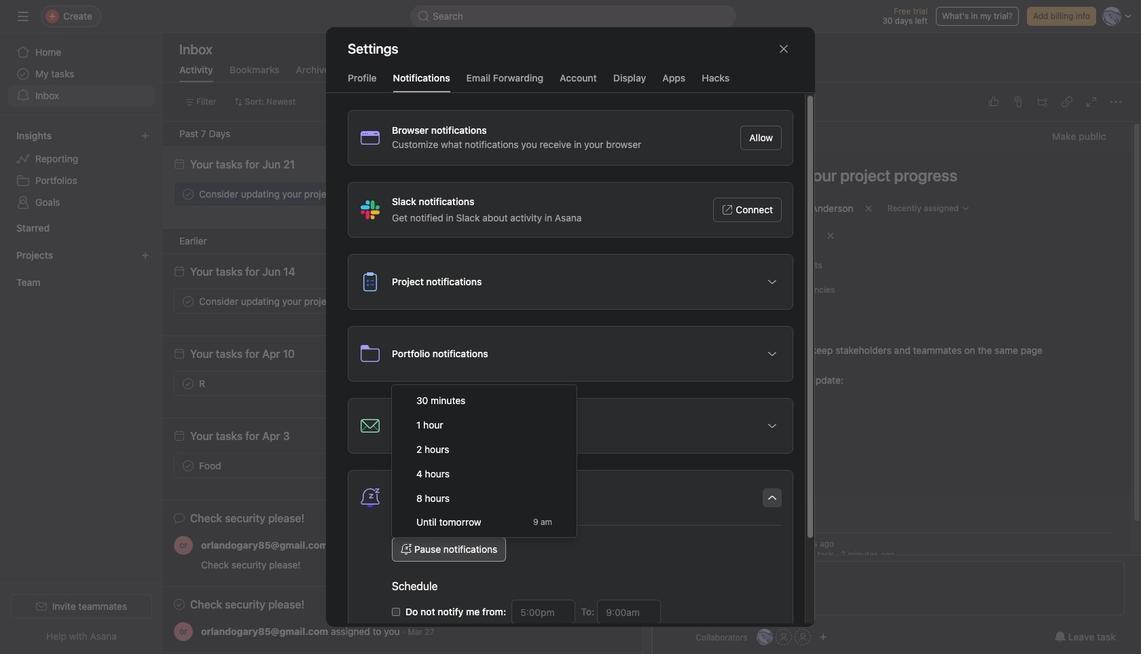 Task type: describe. For each thing, give the bounding box(es) containing it.
sort: newest image
[[234, 98, 242, 106]]

mark complete checkbox for your tasks for apr 3, task element
[[180, 457, 196, 474]]

tab inside the consider updating your project progress dialog
[[669, 511, 717, 533]]

mark complete image for the your tasks for apr 10, task element's mark complete checkbox
[[180, 375, 196, 392]]

copy task link image
[[1061, 96, 1072, 107]]

ra image
[[759, 629, 770, 645]]

1 mark complete checkbox from the top
[[180, 186, 196, 202]]

Task Name text field
[[659, 160, 1115, 191]]

your tasks for jun 21, task element
[[190, 158, 295, 170]]

close this dialog image
[[778, 43, 789, 54]]

1 or image from the top
[[179, 536, 187, 555]]

show options image
[[767, 420, 778, 431]]

your tasks for jun 14, task element
[[190, 266, 295, 278]]

mark complete image for 4th mark complete checkbox from the bottom of the page
[[180, 186, 196, 202]]

message icon image
[[174, 513, 185, 524]]

insights element
[[0, 124, 163, 216]]

hide sidebar image
[[18, 11, 29, 22]]

1 show options image from the top
[[767, 276, 778, 287]]

settings tab list
[[326, 71, 815, 93]]



Task type: locate. For each thing, give the bounding box(es) containing it.
show options image
[[767, 276, 778, 287], [767, 348, 778, 359]]

global element
[[0, 33, 163, 115]]

tab
[[669, 511, 717, 533]]

1 vertical spatial or image
[[179, 622, 187, 641]]

mark complete image down your tasks for jun 21, task element
[[180, 186, 196, 202]]

consider updating your project progress dialog
[[652, 83, 1141, 654]]

description document
[[654, 343, 1115, 403]]

tab list
[[669, 511, 1115, 533]]

1 vertical spatial mark complete image
[[180, 457, 196, 474]]

main content
[[652, 122, 1131, 590]]

1 vertical spatial mark complete image
[[180, 293, 196, 309]]

list box
[[410, 5, 736, 27]]

0 likes. click to like this task image
[[988, 96, 998, 107]]

mark complete checkbox for the your tasks for apr 10, task element
[[180, 375, 196, 392]]

2 show options image from the top
[[767, 348, 778, 359]]

2 or image from the top
[[179, 622, 187, 641]]

1 mark complete image from the top
[[180, 375, 196, 392]]

mark complete checkbox for your tasks for jun 14, task element
[[180, 293, 196, 309]]

0 vertical spatial or image
[[179, 536, 187, 555]]

mark complete image down your tasks for jun 14, task element
[[180, 293, 196, 309]]

2 mark complete image from the top
[[180, 293, 196, 309]]

isinverse image
[[418, 11, 429, 22]]

0 vertical spatial mark complete image
[[180, 375, 196, 392]]

tab list inside the consider updating your project progress dialog
[[669, 511, 1115, 533]]

4 mark complete checkbox from the top
[[180, 457, 196, 474]]

full screen image
[[1085, 96, 1096, 107]]

mark complete image up message icon
[[180, 457, 196, 474]]

mark complete checkbox down your tasks for jun 21, task element
[[180, 186, 196, 202]]

your tasks for apr 10, task element
[[190, 348, 295, 360]]

mark complete image
[[180, 186, 196, 202], [180, 293, 196, 309]]

or image
[[179, 536, 187, 555], [179, 622, 187, 641]]

clear due date image
[[826, 232, 834, 240]]

None text field
[[512, 600, 575, 624], [597, 600, 661, 624], [512, 600, 575, 624], [597, 600, 661, 624]]

main content inside the consider updating your project progress dialog
[[652, 122, 1131, 590]]

mark complete checkbox down your tasks for jun 14, task element
[[180, 293, 196, 309]]

2 mark complete checkbox from the top
[[180, 293, 196, 309]]

add subtask image
[[1037, 96, 1047, 107]]

mark complete checkbox down the your tasks for apr 10, task element
[[180, 375, 196, 392]]

your tasks for apr 3, task element
[[190, 430, 290, 442]]

0 vertical spatial mark complete image
[[180, 186, 196, 202]]

mark complete image for mark complete checkbox corresponding to your tasks for apr 3, task element
[[180, 457, 196, 474]]

2 mark complete image from the top
[[180, 457, 196, 474]]

mark complete image
[[180, 375, 196, 392], [180, 457, 196, 474]]

0 vertical spatial show options image
[[767, 276, 778, 287]]

1 mark complete image from the top
[[180, 186, 196, 202]]

1 vertical spatial show options image
[[767, 348, 778, 359]]

None checkbox
[[392, 608, 400, 616]]

dialog
[[326, 27, 815, 654]]

mark complete image down the your tasks for apr 10, task element
[[180, 375, 196, 392]]

add or remove collaborators image
[[819, 633, 827, 641]]

mark complete image for mark complete checkbox corresponding to your tasks for jun 14, task element
[[180, 293, 196, 309]]

remove assignee image
[[865, 204, 873, 213]]

3 mark complete checkbox from the top
[[180, 375, 196, 392]]

hide options image
[[767, 492, 778, 503]]

Mark complete checkbox
[[180, 186, 196, 202], [180, 293, 196, 309], [180, 375, 196, 392], [180, 457, 196, 474]]

mark complete checkbox up message icon
[[180, 457, 196, 474]]



Task type: vqa. For each thing, say whether or not it's contained in the screenshot.
Your tasks for Jun 21, Task element
yes



